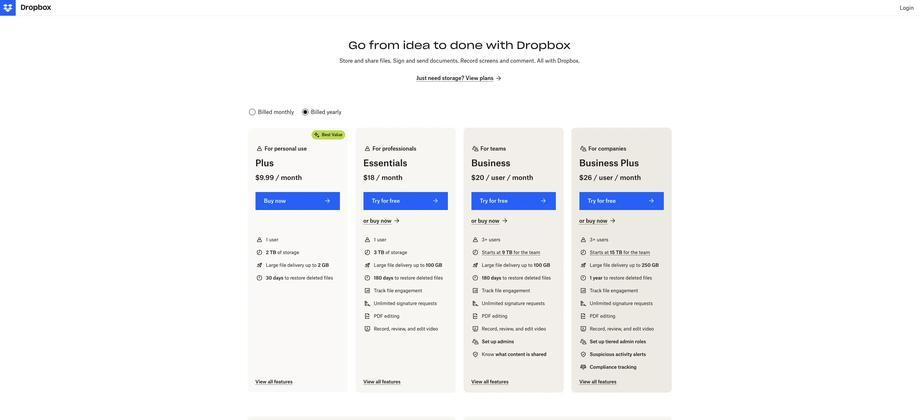 Task type: locate. For each thing, give the bounding box(es) containing it.
view for plus
[[255, 379, 267, 385]]

0 horizontal spatial of
[[277, 250, 282, 255]]

1 record, from the left
[[374, 326, 390, 332]]

2 days from the left
[[383, 275, 393, 281]]

2 try from the left
[[480, 198, 488, 204]]

record, review, and edit video
[[374, 326, 438, 332], [482, 326, 546, 332], [590, 326, 654, 332]]

0 horizontal spatial set
[[482, 339, 489, 345]]

year
[[593, 275, 603, 281]]

set up know
[[482, 339, 489, 345]]

1 for plus
[[266, 237, 268, 243]]

0 horizontal spatial or
[[363, 218, 369, 224]]

pdf editing for business plus
[[590, 314, 615, 319]]

try for free down $26 / user / month
[[588, 198, 616, 204]]

2 1 user from the left
[[374, 237, 386, 243]]

2 or buy now from the left
[[471, 218, 500, 224]]

0 horizontal spatial 180 days to restore deleted files
[[374, 275, 443, 281]]

1 horizontal spatial record,
[[482, 326, 498, 332]]

0 horizontal spatial large file delivery up to 100 gb
[[374, 263, 442, 268]]

days down 3 tb of storage
[[383, 275, 393, 281]]

from
[[369, 39, 400, 52]]

features
[[274, 379, 293, 385], [382, 379, 401, 385], [490, 379, 509, 385], [598, 379, 617, 385]]

tiered
[[605, 339, 619, 345]]

180 days to restore deleted files down starts at 9 tb for the team
[[482, 275, 551, 281]]

1 or buy now button from the left
[[363, 217, 401, 225]]

1 horizontal spatial plus
[[621, 158, 639, 169]]

just
[[416, 75, 427, 82]]

2 files from the left
[[434, 275, 443, 281]]

3 pdf from the left
[[590, 314, 599, 319]]

0 horizontal spatial free
[[390, 198, 400, 204]]

1 horizontal spatial video
[[534, 326, 546, 332]]

30
[[266, 275, 272, 281]]

3+ up starts at 9 tb for the team
[[482, 237, 488, 243]]

1 track file engagement from the left
[[374, 288, 422, 294]]

billed
[[258, 109, 272, 116], [311, 109, 325, 116]]

pdf editing for essentials
[[374, 314, 400, 319]]

1 unlimited signature requests from the left
[[374, 301, 437, 307]]

billed left monthly
[[258, 109, 272, 116]]

idea
[[403, 39, 430, 52]]

restore down starts at 9 tb for the team
[[508, 275, 523, 281]]

180 days to restore deleted files down 3 tb of storage
[[374, 275, 443, 281]]

2 record, from the left
[[482, 326, 498, 332]]

days for plus
[[273, 275, 283, 281]]

2 horizontal spatial requests
[[634, 301, 653, 307]]

100 for essentials
[[426, 263, 434, 268]]

set for business
[[482, 339, 489, 345]]

video for business
[[534, 326, 546, 332]]

unlimited for business
[[482, 301, 503, 307]]

2 users from the left
[[597, 237, 608, 243]]

restore for essentials
[[400, 275, 415, 281]]

2 try for free from the left
[[480, 198, 508, 204]]

restore down large file delivery up to 250 gb on the bottom right
[[609, 275, 624, 281]]

try for free button for business plus
[[579, 192, 664, 210]]

2 horizontal spatial or buy now button
[[579, 217, 617, 225]]

4 for from the left
[[588, 145, 597, 152]]

0 horizontal spatial or buy now button
[[363, 217, 401, 225]]

1 try from the left
[[372, 198, 380, 204]]

or for business plus
[[579, 218, 585, 224]]

1 at from the left
[[497, 250, 501, 255]]

1 / from the left
[[276, 174, 279, 182]]

view all features for essentials
[[363, 379, 401, 385]]

3 delivery from the left
[[503, 263, 520, 268]]

1 user up 2 tb of storage
[[266, 237, 278, 243]]

1 horizontal spatial edit
[[525, 326, 533, 332]]

2 horizontal spatial edit
[[633, 326, 641, 332]]

2 edit from the left
[[525, 326, 533, 332]]

2 unlimited from the left
[[482, 301, 503, 307]]

0 horizontal spatial 3+ users
[[482, 237, 500, 243]]

plus
[[255, 158, 274, 169], [621, 158, 639, 169]]

2 horizontal spatial engagement
[[611, 288, 638, 294]]

of for essentials
[[385, 250, 390, 255]]

1 up 2 tb of storage
[[266, 237, 268, 243]]

3 deleted from the left
[[525, 275, 541, 281]]

4 delivery from the left
[[611, 263, 628, 268]]

0 horizontal spatial track
[[374, 288, 386, 294]]

2 horizontal spatial review,
[[607, 326, 622, 332]]

3 try for free button from the left
[[579, 192, 664, 210]]

tb right the 9
[[506, 250, 512, 255]]

2 the from the left
[[631, 250, 638, 255]]

0 horizontal spatial 100
[[426, 263, 434, 268]]

180 days to restore deleted files
[[374, 275, 443, 281], [482, 275, 551, 281]]

editing for business plus
[[600, 314, 615, 319]]

1 horizontal spatial at
[[605, 250, 609, 255]]

days for business
[[491, 275, 501, 281]]

1 horizontal spatial the
[[631, 250, 638, 255]]

2 deleted from the left
[[417, 275, 433, 281]]

all
[[268, 379, 273, 385], [376, 379, 381, 385], [484, 379, 489, 385], [592, 379, 597, 385]]

0 horizontal spatial billed
[[258, 109, 272, 116]]

3 unlimited from the left
[[590, 301, 611, 307]]

unlimited for essentials
[[374, 301, 395, 307]]

2 horizontal spatial 1
[[590, 275, 592, 281]]

0 horizontal spatial or buy now
[[363, 218, 392, 224]]

0 horizontal spatial edit
[[417, 326, 425, 332]]

3 engagement from the left
[[611, 288, 638, 294]]

0 horizontal spatial unlimited signature requests
[[374, 301, 437, 307]]

tb up 30
[[270, 250, 276, 255]]

1 horizontal spatial buy
[[478, 218, 487, 224]]

1 delivery from the left
[[287, 263, 304, 268]]

2 at from the left
[[605, 250, 609, 255]]

video for business plus
[[642, 326, 654, 332]]

100
[[426, 263, 434, 268], [534, 263, 542, 268]]

at for business
[[497, 250, 501, 255]]

1 horizontal spatial 3+ users
[[590, 237, 608, 243]]

view
[[466, 75, 478, 82], [255, 379, 267, 385], [363, 379, 375, 385], [471, 379, 483, 385], [579, 379, 591, 385]]

1 up '3'
[[374, 237, 376, 243]]

at for business plus
[[605, 250, 609, 255]]

large file delivery up to 100 gb down 3 tb of storage
[[374, 263, 442, 268]]

billed for billed monthly
[[258, 109, 272, 116]]

1 horizontal spatial 1
[[374, 237, 376, 243]]

1 3+ users from the left
[[482, 237, 500, 243]]

3+ users
[[482, 237, 500, 243], [590, 237, 608, 243]]

to
[[433, 39, 447, 52], [312, 263, 317, 268], [420, 263, 425, 268], [528, 263, 533, 268], [636, 263, 640, 268], [285, 275, 289, 281], [395, 275, 399, 281], [503, 275, 507, 281], [604, 275, 608, 281]]

1 vertical spatial with
[[545, 58, 556, 64]]

3 video from the left
[[642, 326, 654, 332]]

pdf
[[374, 314, 383, 319], [482, 314, 491, 319], [590, 314, 599, 319]]

for left companies
[[588, 145, 597, 152]]

0 horizontal spatial record, review, and edit video
[[374, 326, 438, 332]]

2 horizontal spatial try
[[588, 198, 596, 204]]

up for business
[[521, 263, 527, 268]]

0 vertical spatial 2
[[266, 250, 269, 255]]

1 horizontal spatial unlimited signature requests
[[482, 301, 545, 307]]

user up 3 tb of storage
[[377, 237, 386, 243]]

2 tb from the left
[[378, 250, 384, 255]]

1 horizontal spatial track
[[482, 288, 494, 294]]

signature for business plus
[[612, 301, 633, 307]]

2 plus from the left
[[621, 158, 639, 169]]

4 view all features link from the left
[[579, 379, 617, 385]]

engagement
[[395, 288, 422, 294], [503, 288, 530, 294], [611, 288, 638, 294]]

1 horizontal spatial days
[[383, 275, 393, 281]]

2 try for free button from the left
[[471, 192, 556, 210]]

0 horizontal spatial at
[[497, 250, 501, 255]]

view all features link
[[255, 379, 293, 385], [363, 379, 401, 385], [471, 379, 509, 385], [579, 379, 617, 385]]

1 horizontal spatial set
[[590, 339, 597, 345]]

3 features from the left
[[490, 379, 509, 385]]

done
[[450, 39, 483, 52]]

2 horizontal spatial try for free
[[588, 198, 616, 204]]

now inside button
[[275, 198, 286, 204]]

all
[[537, 58, 544, 64]]

4 gb from the left
[[652, 263, 659, 268]]

1 horizontal spatial editing
[[492, 314, 508, 319]]

1 horizontal spatial free
[[498, 198, 508, 204]]

3+ users up the starts at 15 tb for the team
[[590, 237, 608, 243]]

now
[[275, 198, 286, 204], [381, 218, 392, 224], [489, 218, 500, 224], [597, 218, 608, 224]]

the right the 9
[[521, 250, 528, 255]]

2 view all features from the left
[[363, 379, 401, 385]]

free for business
[[498, 198, 508, 204]]

record, for essentials
[[374, 326, 390, 332]]

storage right '3'
[[391, 250, 407, 255]]

try for free button for essentials
[[363, 192, 448, 210]]

the for business
[[521, 250, 528, 255]]

3 requests from the left
[[634, 301, 653, 307]]

tb right 15
[[616, 250, 622, 255]]

1 horizontal spatial storage
[[391, 250, 407, 255]]

just need storage? view plans
[[416, 75, 494, 82]]

try for free button down $18 / month
[[363, 192, 448, 210]]

try for free button down $26 / user / month
[[579, 192, 664, 210]]

3 record, review, and edit video from the left
[[590, 326, 654, 332]]

0 horizontal spatial users
[[489, 237, 500, 243]]

2 horizontal spatial days
[[491, 275, 501, 281]]

dropbox
[[517, 39, 571, 52]]

1 horizontal spatial users
[[597, 237, 608, 243]]

deleted
[[307, 275, 323, 281], [417, 275, 433, 281], [525, 275, 541, 281], [626, 275, 642, 281]]

1 year to restore deleted files
[[590, 275, 652, 281]]

team for business plus
[[639, 250, 650, 255]]

starts left the 9
[[482, 250, 495, 255]]

1 starts from the left
[[482, 250, 495, 255]]

record, review, and edit video for business plus
[[590, 326, 654, 332]]

editing for business
[[492, 314, 508, 319]]

3 or buy now button from the left
[[579, 217, 617, 225]]

2 business from the left
[[579, 158, 618, 169]]

storage?
[[442, 75, 464, 82]]

2 / from the left
[[376, 174, 380, 182]]

try for free for business plus
[[588, 198, 616, 204]]

2 horizontal spatial signature
[[612, 301, 633, 307]]

1 large file delivery up to 100 gb from the left
[[374, 263, 442, 268]]

1 the from the left
[[521, 250, 528, 255]]

2 horizontal spatial or
[[579, 218, 585, 224]]

2 up 30 days to restore deleted files
[[318, 263, 321, 268]]

users up the starts at 15 tb for the team
[[597, 237, 608, 243]]

3+ users up starts at 9 tb for the team
[[482, 237, 500, 243]]

1 month from the left
[[281, 174, 302, 182]]

with right all
[[545, 58, 556, 64]]

unlimited for business plus
[[590, 301, 611, 307]]

files for plus
[[324, 275, 333, 281]]

3 track file engagement from the left
[[590, 288, 638, 294]]

0 horizontal spatial track file engagement
[[374, 288, 422, 294]]

0 horizontal spatial 180
[[374, 275, 382, 281]]

0 horizontal spatial 3+
[[482, 237, 488, 243]]

0 horizontal spatial try for free button
[[363, 192, 448, 210]]

2 horizontal spatial unlimited
[[590, 301, 611, 307]]

engagement for essentials
[[395, 288, 422, 294]]

1 unlimited from the left
[[374, 301, 395, 307]]

1 left 'year'
[[590, 275, 592, 281]]

1 horizontal spatial track file engagement
[[482, 288, 530, 294]]

0 horizontal spatial engagement
[[395, 288, 422, 294]]

free down $18 / month
[[390, 198, 400, 204]]

3 gb from the left
[[543, 263, 550, 268]]

2 storage from the left
[[391, 250, 407, 255]]

or for business
[[471, 218, 477, 224]]

value
[[332, 133, 342, 137]]

1 100 from the left
[[426, 263, 434, 268]]

gb for business plus
[[652, 263, 659, 268]]

delivery for business
[[503, 263, 520, 268]]

180 days to restore deleted files for essentials
[[374, 275, 443, 281]]

0 horizontal spatial pdf
[[374, 314, 383, 319]]

record,
[[374, 326, 390, 332], [482, 326, 498, 332], [590, 326, 606, 332]]

view all features link for business
[[471, 379, 509, 385]]

view all features for plus
[[255, 379, 293, 385]]

0 horizontal spatial try
[[372, 198, 380, 204]]

1 horizontal spatial requests
[[526, 301, 545, 307]]

0 horizontal spatial team
[[529, 250, 540, 255]]

at left 15
[[605, 250, 609, 255]]

suspicious
[[590, 352, 614, 358]]

tb right '3'
[[378, 250, 384, 255]]

track file engagement for essentials
[[374, 288, 422, 294]]

2 all from the left
[[376, 379, 381, 385]]

comment.
[[510, 58, 536, 64]]

all for business
[[484, 379, 489, 385]]

1 view all features from the left
[[255, 379, 293, 385]]

days for essentials
[[383, 275, 393, 281]]

of right '3'
[[385, 250, 390, 255]]

large file delivery up to 100 gb down starts at 9 tb for the team
[[482, 263, 550, 268]]

large file delivery up to 100 gb
[[374, 263, 442, 268], [482, 263, 550, 268]]

0 horizontal spatial signature
[[397, 301, 417, 307]]

2 horizontal spatial track
[[590, 288, 602, 294]]

screens
[[479, 58, 498, 64]]

2 horizontal spatial editing
[[600, 314, 615, 319]]

user right $20 at the right of page
[[491, 174, 505, 182]]

1 horizontal spatial or buy now
[[471, 218, 500, 224]]

billed left 'yearly'
[[311, 109, 325, 116]]

1 horizontal spatial try for free
[[480, 198, 508, 204]]

1 horizontal spatial pdf
[[482, 314, 491, 319]]

3 unlimited signature requests from the left
[[590, 301, 653, 307]]

deleted for business plus
[[626, 275, 642, 281]]

users for business plus
[[597, 237, 608, 243]]

or buy now for business plus
[[579, 218, 608, 224]]

alerts
[[633, 352, 646, 358]]

1 user for plus
[[266, 237, 278, 243]]

2 free from the left
[[498, 198, 508, 204]]

with
[[486, 39, 513, 52], [545, 58, 556, 64]]

try down '$26'
[[588, 198, 596, 204]]

users for business
[[489, 237, 500, 243]]

2 starts from the left
[[590, 250, 603, 255]]

signature for business
[[504, 301, 525, 307]]

users
[[489, 237, 500, 243], [597, 237, 608, 243]]

buy
[[370, 218, 379, 224], [478, 218, 487, 224], [586, 218, 595, 224]]

3 buy from the left
[[586, 218, 595, 224]]

for down $26 / user / month
[[597, 198, 604, 204]]

for left personal
[[265, 145, 273, 152]]

pdf editing
[[374, 314, 400, 319], [482, 314, 508, 319], [590, 314, 615, 319]]

up for plus
[[305, 263, 311, 268]]

video for essentials
[[426, 326, 438, 332]]

large down '3'
[[374, 263, 386, 268]]

team right the 9
[[529, 250, 540, 255]]

0 horizontal spatial 1 user
[[266, 237, 278, 243]]

1 set from the left
[[482, 339, 489, 345]]

0 horizontal spatial try for free
[[372, 198, 400, 204]]

0 horizontal spatial record,
[[374, 326, 390, 332]]

set up suspicious
[[590, 339, 597, 345]]

large up 'year'
[[590, 263, 602, 268]]

1 restore from the left
[[290, 275, 305, 281]]

user up 2 tb of storage
[[269, 237, 278, 243]]

or buy now button for essentials
[[363, 217, 401, 225]]

large down starts at 9 tb for the team
[[482, 263, 494, 268]]

1 horizontal spatial 3+
[[590, 237, 596, 243]]

None radio
[[248, 107, 295, 118], [301, 107, 343, 118], [248, 107, 295, 118], [301, 107, 343, 118]]

2 horizontal spatial buy
[[586, 218, 595, 224]]

business down for teams at top
[[471, 158, 510, 169]]

2 horizontal spatial video
[[642, 326, 654, 332]]

1 horizontal spatial 100
[[534, 263, 542, 268]]

engagement for business plus
[[611, 288, 638, 294]]

4 deleted from the left
[[626, 275, 642, 281]]

restore
[[290, 275, 305, 281], [400, 275, 415, 281], [508, 275, 523, 281], [609, 275, 624, 281]]

2 set from the left
[[590, 339, 597, 345]]

requests for essentials
[[418, 301, 437, 307]]

3+ up the starts at 15 tb for the team
[[590, 237, 596, 243]]

gb
[[322, 263, 329, 268], [435, 263, 442, 268], [543, 263, 550, 268], [652, 263, 659, 268]]

3+
[[482, 237, 488, 243], [590, 237, 596, 243]]

2 requests from the left
[[526, 301, 545, 307]]

signature
[[397, 301, 417, 307], [504, 301, 525, 307], [612, 301, 633, 307]]

unlimited
[[374, 301, 395, 307], [482, 301, 503, 307], [590, 301, 611, 307]]

0 horizontal spatial the
[[521, 250, 528, 255]]

for down $20 / user / month
[[489, 198, 496, 204]]

2 up 30
[[266, 250, 269, 255]]

3 edit from the left
[[633, 326, 641, 332]]

for down $18 / month
[[381, 198, 388, 204]]

1 horizontal spatial try
[[480, 198, 488, 204]]

storage up large file delivery up to 2 gb
[[283, 250, 299, 255]]

1 horizontal spatial team
[[639, 250, 650, 255]]

days right 30
[[273, 275, 283, 281]]

for for business
[[480, 145, 489, 152]]

delivery down the starts at 15 tb for the team
[[611, 263, 628, 268]]

professionals
[[382, 145, 416, 152]]

gb for business
[[543, 263, 550, 268]]

delivery down starts at 9 tb for the team
[[503, 263, 520, 268]]

plus up $9.99
[[255, 158, 274, 169]]

1 features from the left
[[274, 379, 293, 385]]

starts left 15
[[590, 250, 603, 255]]

2 horizontal spatial track file engagement
[[590, 288, 638, 294]]

large up 30
[[266, 263, 278, 268]]

team up 250
[[639, 250, 650, 255]]

2 record, review, and edit video from the left
[[482, 326, 546, 332]]

4 month from the left
[[620, 174, 641, 182]]

0 horizontal spatial plus
[[255, 158, 274, 169]]

1 user up '3'
[[374, 237, 386, 243]]

personal
[[274, 145, 296, 152]]

2 horizontal spatial record,
[[590, 326, 606, 332]]

0 horizontal spatial days
[[273, 275, 283, 281]]

4 restore from the left
[[609, 275, 624, 281]]

activity
[[616, 352, 632, 358]]

business down for companies
[[579, 158, 618, 169]]

for for business plus
[[597, 198, 604, 204]]

4 all from the left
[[592, 379, 597, 385]]

3 track from the left
[[590, 288, 602, 294]]

track file engagement
[[374, 288, 422, 294], [482, 288, 530, 294], [590, 288, 638, 294]]

sign
[[393, 58, 405, 64]]

free down $20 / user / month
[[498, 198, 508, 204]]

0 horizontal spatial 1
[[266, 237, 268, 243]]

try for free
[[372, 198, 400, 204], [480, 198, 508, 204], [588, 198, 616, 204]]

the for business plus
[[631, 250, 638, 255]]

1 users from the left
[[489, 237, 500, 243]]

0 horizontal spatial business
[[471, 158, 510, 169]]

3 days from the left
[[491, 275, 501, 281]]

delivery down 3 tb of storage
[[395, 263, 412, 268]]

1 signature from the left
[[397, 301, 417, 307]]

2 signature from the left
[[504, 301, 525, 307]]

180
[[374, 275, 382, 281], [482, 275, 490, 281]]

3 pdf editing from the left
[[590, 314, 615, 319]]

1 gb from the left
[[322, 263, 329, 268]]

try for free down $20 / user / month
[[480, 198, 508, 204]]

for left teams
[[480, 145, 489, 152]]

track file engagement for business plus
[[590, 288, 638, 294]]

up
[[305, 263, 311, 268], [413, 263, 419, 268], [521, 263, 527, 268], [629, 263, 635, 268], [491, 339, 496, 345], [599, 339, 604, 345]]

requests for business
[[526, 301, 545, 307]]

editing for essentials
[[384, 314, 400, 319]]

2 features from the left
[[382, 379, 401, 385]]

large
[[266, 263, 278, 268], [374, 263, 386, 268], [482, 263, 494, 268], [590, 263, 602, 268]]

0 vertical spatial with
[[486, 39, 513, 52]]

edit
[[417, 326, 425, 332], [525, 326, 533, 332], [633, 326, 641, 332]]

3 or buy now from the left
[[579, 218, 608, 224]]

1 horizontal spatial business
[[579, 158, 618, 169]]

try down $18
[[372, 198, 380, 204]]

restore down 3 tb of storage
[[400, 275, 415, 281]]

business for business plus
[[579, 158, 618, 169]]

billed for billed yearly
[[311, 109, 325, 116]]

0 horizontal spatial unlimited
[[374, 301, 395, 307]]

2 horizontal spatial pdf editing
[[590, 314, 615, 319]]

requests
[[418, 301, 437, 307], [526, 301, 545, 307], [634, 301, 653, 307]]

all for plus
[[268, 379, 273, 385]]

the up large file delivery up to 250 gb on the bottom right
[[631, 250, 638, 255]]

1 horizontal spatial 1 user
[[374, 237, 386, 243]]

1 record, review, and edit video from the left
[[374, 326, 438, 332]]

3 free from the left
[[606, 198, 616, 204]]

edit for essentials
[[417, 326, 425, 332]]

3 review, from the left
[[607, 326, 622, 332]]

try for free down $18 / month
[[372, 198, 400, 204]]

1 pdf from the left
[[374, 314, 383, 319]]

free down $26 / user / month
[[606, 198, 616, 204]]

users up starts at 9 tb for the team
[[489, 237, 500, 243]]

with up screens
[[486, 39, 513, 52]]

for companies
[[588, 145, 626, 152]]

1 horizontal spatial or buy now button
[[471, 217, 509, 225]]

for up the essentials
[[373, 145, 381, 152]]

2 editing from the left
[[492, 314, 508, 319]]

plus down companies
[[621, 158, 639, 169]]

large for essentials
[[374, 263, 386, 268]]

0 horizontal spatial starts
[[482, 250, 495, 255]]

3 files from the left
[[542, 275, 551, 281]]

1 horizontal spatial unlimited
[[482, 301, 503, 307]]

now for business plus
[[597, 218, 608, 224]]

review,
[[391, 326, 406, 332], [499, 326, 514, 332], [607, 326, 622, 332]]

3 / from the left
[[486, 174, 490, 182]]

1 3+ from the left
[[482, 237, 488, 243]]

2 horizontal spatial record, review, and edit video
[[590, 326, 654, 332]]

starts at 15 tb for the team
[[590, 250, 650, 255]]

1 pdf editing from the left
[[374, 314, 400, 319]]

set
[[482, 339, 489, 345], [590, 339, 597, 345]]

2 horizontal spatial pdf
[[590, 314, 599, 319]]

0 horizontal spatial buy
[[370, 218, 379, 224]]

starts for business
[[482, 250, 495, 255]]

restore down large file delivery up to 2 gb
[[290, 275, 305, 281]]

of
[[277, 250, 282, 255], [385, 250, 390, 255]]

try for free button down $20 / user / month
[[471, 192, 556, 210]]

1 edit from the left
[[417, 326, 425, 332]]

1 horizontal spatial review,
[[499, 326, 514, 332]]

login link
[[895, 0, 919, 16]]

2 billed from the left
[[311, 109, 325, 116]]

track
[[374, 288, 386, 294], [482, 288, 494, 294], [590, 288, 602, 294]]

6 / from the left
[[615, 174, 618, 182]]

2 horizontal spatial free
[[606, 198, 616, 204]]

0 horizontal spatial review,
[[391, 326, 406, 332]]

2 horizontal spatial or buy now
[[579, 218, 608, 224]]

video
[[426, 326, 438, 332], [534, 326, 546, 332], [642, 326, 654, 332]]

1 buy from the left
[[370, 218, 379, 224]]

1 editing from the left
[[384, 314, 400, 319]]

free for essentials
[[390, 198, 400, 204]]

1 engagement from the left
[[395, 288, 422, 294]]

try down $20 at the right of page
[[480, 198, 488, 204]]

0 horizontal spatial editing
[[384, 314, 400, 319]]

1 video from the left
[[426, 326, 438, 332]]

2 pdf from the left
[[482, 314, 491, 319]]

250
[[642, 263, 651, 268]]

2 gb from the left
[[435, 263, 442, 268]]

starts
[[482, 250, 495, 255], [590, 250, 603, 255]]

review, for business plus
[[607, 326, 622, 332]]

1 horizontal spatial 180
[[482, 275, 490, 281]]

try for free button for business
[[471, 192, 556, 210]]

days down starts at 9 tb for the team
[[491, 275, 501, 281]]

at left the 9
[[497, 250, 501, 255]]

delivery up 30 days to restore deleted files
[[287, 263, 304, 268]]

of up large file delivery up to 2 gb
[[277, 250, 282, 255]]

0 horizontal spatial pdf editing
[[374, 314, 400, 319]]

for
[[265, 145, 273, 152], [373, 145, 381, 152], [480, 145, 489, 152], [588, 145, 597, 152]]



Task type: describe. For each thing, give the bounding box(es) containing it.
or for essentials
[[363, 218, 369, 224]]

3+ for business
[[482, 237, 488, 243]]

view for business
[[471, 379, 483, 385]]

up for essentials
[[413, 263, 419, 268]]

billed yearly
[[311, 109, 341, 116]]

buy now button
[[255, 192, 340, 210]]

best
[[322, 133, 331, 137]]

1 horizontal spatial with
[[545, 58, 556, 64]]

large file delivery up to 2 gb
[[266, 263, 329, 268]]

deleted for plus
[[307, 275, 323, 281]]

for professionals
[[373, 145, 416, 152]]

features for business plus
[[598, 379, 617, 385]]

record
[[460, 58, 478, 64]]

or buy now for business
[[471, 218, 500, 224]]

30 days to restore deleted files
[[266, 275, 333, 281]]

3+ users for business plus
[[590, 237, 608, 243]]

180 for essentials
[[374, 275, 382, 281]]

review, for business
[[499, 326, 514, 332]]

files.
[[380, 58, 392, 64]]

user down the business plus
[[599, 174, 613, 182]]

1 tb from the left
[[270, 250, 276, 255]]

features for plus
[[274, 379, 293, 385]]

just need storage? view plans link
[[416, 75, 503, 82]]

track file engagement for business
[[482, 288, 530, 294]]

deleted for essentials
[[417, 275, 433, 281]]

files for business
[[542, 275, 551, 281]]

for personal use
[[265, 145, 307, 152]]

large file delivery up to 250 gb
[[590, 263, 659, 268]]

set up tiered admin roles
[[590, 339, 646, 345]]

$18
[[363, 174, 375, 182]]

restore for business
[[508, 275, 523, 281]]

set up admins
[[482, 339, 514, 345]]

team for business
[[529, 250, 540, 255]]

2 tb of storage
[[266, 250, 299, 255]]

1 user for essentials
[[374, 237, 386, 243]]

view all features for business
[[471, 379, 509, 385]]

is
[[526, 352, 530, 358]]

shared
[[531, 352, 546, 358]]

/ for business plus
[[594, 174, 597, 182]]

$26 / user / month
[[579, 174, 641, 182]]

$9.99 / month
[[255, 174, 302, 182]]

or buy now button for business plus
[[579, 217, 617, 225]]

track for business plus
[[590, 288, 602, 294]]

edit for business plus
[[633, 326, 641, 332]]

storage for essentials
[[391, 250, 407, 255]]

2 month from the left
[[382, 174, 403, 182]]

companies
[[598, 145, 626, 152]]

3+ users for business
[[482, 237, 500, 243]]

try for free for business
[[480, 198, 508, 204]]

dropbox.
[[557, 58, 580, 64]]

large file delivery up to 100 gb for business
[[482, 263, 550, 268]]

track for essentials
[[374, 288, 386, 294]]

store and share files. sign and send documents. record screens and comment. all with dropbox.
[[339, 58, 580, 64]]

tracking
[[618, 365, 637, 370]]

3 tb of storage
[[374, 250, 407, 255]]

try for essentials
[[372, 198, 380, 204]]

up for business plus
[[629, 263, 635, 268]]

login
[[900, 5, 914, 11]]

for right the 9
[[514, 250, 520, 255]]

documents.
[[430, 58, 459, 64]]

$26
[[579, 174, 592, 182]]

$9.99
[[255, 174, 274, 182]]

record, review, and edit video for business
[[482, 326, 546, 332]]

what
[[495, 352, 507, 358]]

need
[[428, 75, 441, 82]]

buy for business
[[478, 218, 487, 224]]

for for plus
[[265, 145, 273, 152]]

all for business plus
[[592, 379, 597, 385]]

teams
[[490, 145, 506, 152]]

4 / from the left
[[507, 174, 511, 182]]

for for business plus
[[588, 145, 597, 152]]

go from idea to done with dropbox
[[348, 39, 571, 52]]

starts for business plus
[[590, 250, 603, 255]]

try for free for essentials
[[372, 198, 400, 204]]

suspicious activity alerts
[[590, 352, 646, 358]]

for for essentials
[[373, 145, 381, 152]]

unlimited signature requests for business
[[482, 301, 545, 307]]

admins
[[497, 339, 514, 345]]

1 plus from the left
[[255, 158, 274, 169]]

0 horizontal spatial with
[[486, 39, 513, 52]]

share
[[365, 58, 379, 64]]

yearly
[[327, 109, 341, 116]]

$20
[[471, 174, 484, 182]]

roles
[[635, 339, 646, 345]]

monthly
[[274, 109, 294, 116]]

know what content is shared
[[482, 352, 546, 358]]

buy for business plus
[[586, 218, 595, 224]]

restore for plus
[[290, 275, 305, 281]]

3 month from the left
[[512, 174, 533, 182]]

4 tb from the left
[[616, 250, 622, 255]]

9
[[502, 250, 505, 255]]

try for business plus
[[588, 198, 596, 204]]

review, for essentials
[[391, 326, 406, 332]]

starts at 9 tb for the team
[[482, 250, 540, 255]]

for teams
[[480, 145, 506, 152]]

for up large file delivery up to 250 gb on the bottom right
[[624, 250, 630, 255]]

of for plus
[[277, 250, 282, 255]]

$20 / user / month
[[471, 174, 533, 182]]

set for business plus
[[590, 339, 597, 345]]

delivery for essentials
[[395, 263, 412, 268]]

delivery for plus
[[287, 263, 304, 268]]

edit for business
[[525, 326, 533, 332]]

use
[[298, 145, 307, 152]]

view all features link for essentials
[[363, 379, 401, 385]]

now for essentials
[[381, 218, 392, 224]]

content
[[508, 352, 525, 358]]

plans
[[480, 75, 494, 82]]

view for business plus
[[579, 379, 591, 385]]

features for essentials
[[382, 379, 401, 385]]

send
[[417, 58, 429, 64]]

$18 / month
[[363, 174, 403, 182]]

15
[[610, 250, 615, 255]]

files for business plus
[[643, 275, 652, 281]]

3 tb from the left
[[506, 250, 512, 255]]

pdf for essentials
[[374, 314, 383, 319]]

go
[[348, 39, 366, 52]]

essentials
[[363, 158, 407, 169]]

know
[[482, 352, 494, 358]]

/ for essentials
[[376, 174, 380, 182]]

billed monthly
[[258, 109, 294, 116]]

1 vertical spatial 2
[[318, 263, 321, 268]]

storage for plus
[[283, 250, 299, 255]]

buy for essentials
[[370, 218, 379, 224]]

0 horizontal spatial 2
[[266, 250, 269, 255]]

compliance
[[590, 365, 617, 370]]

requests for business plus
[[634, 301, 653, 307]]

buy now
[[264, 198, 286, 204]]

pdf for business
[[482, 314, 491, 319]]

gb for plus
[[322, 263, 329, 268]]

track for business
[[482, 288, 494, 294]]

store
[[339, 58, 353, 64]]

record, review, and edit video for essentials
[[374, 326, 438, 332]]

for for business
[[489, 198, 496, 204]]

3
[[374, 250, 377, 255]]

business plus
[[579, 158, 639, 169]]

large for business
[[482, 263, 494, 268]]

for for essentials
[[381, 198, 388, 204]]

unlimited signature requests for essentials
[[374, 301, 437, 307]]

best value
[[322, 133, 342, 137]]

buy
[[264, 198, 274, 204]]

180 days to restore deleted files for business
[[482, 275, 551, 281]]

all for essentials
[[376, 379, 381, 385]]

or buy now button for business
[[471, 217, 509, 225]]

compliance tracking
[[590, 365, 637, 370]]

pdf editing for business
[[482, 314, 508, 319]]

view for essentials
[[363, 379, 375, 385]]

admin
[[620, 339, 634, 345]]

features for business
[[490, 379, 509, 385]]

view all features for business plus
[[579, 379, 617, 385]]



Task type: vqa. For each thing, say whether or not it's contained in the screenshot.
the middle engagement
yes



